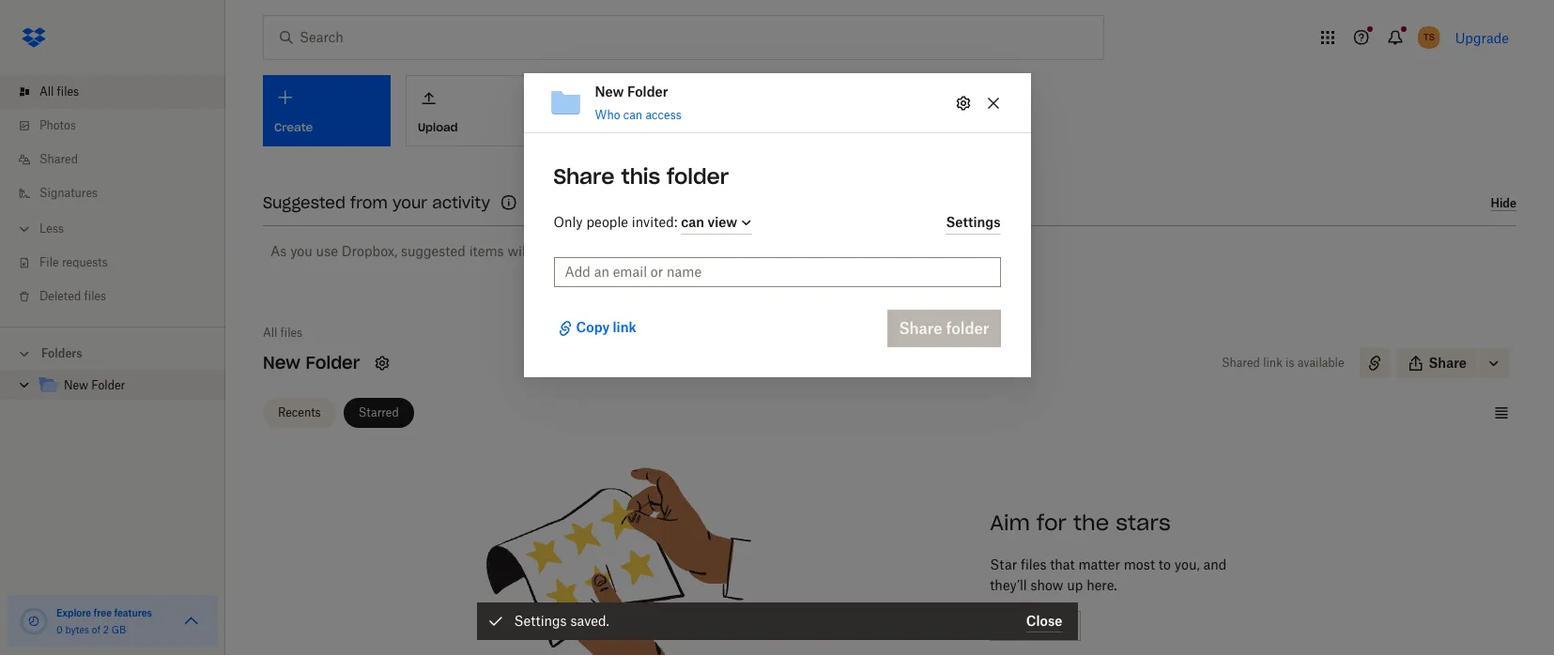 Task type: locate. For each thing, give the bounding box(es) containing it.
link inside sharing modal dialog
[[613, 319, 637, 335]]

folder
[[627, 83, 668, 99], [306, 352, 360, 374], [91, 379, 125, 393]]

recents
[[278, 405, 321, 419]]

1 horizontal spatial all
[[263, 326, 277, 340]]

settings
[[946, 214, 1001, 230], [514, 613, 567, 629]]

0 vertical spatial folder
[[603, 120, 637, 134]]

1 horizontal spatial settings
[[946, 214, 1001, 230]]

show down that
[[1031, 578, 1064, 594]]

all files link up recents
[[263, 324, 303, 343]]

up down invited
[[657, 243, 673, 259]]

1 vertical spatial share
[[1429, 355, 1467, 371]]

share for share
[[1429, 355, 1467, 371]]

files up photos
[[57, 85, 79, 99]]

dropbox image
[[15, 19, 53, 56]]

share inside sharing modal dialog
[[554, 163, 615, 190]]

1 vertical spatial shared
[[1222, 356, 1261, 370]]

can right the ":"
[[681, 214, 705, 230]]

can view
[[681, 214, 738, 230]]

1 horizontal spatial new
[[263, 352, 300, 374]]

of
[[92, 625, 101, 636]]

0 vertical spatial all
[[39, 85, 54, 99]]

1 horizontal spatial link
[[1264, 356, 1283, 370]]

0 vertical spatial share
[[554, 163, 615, 190]]

here. down matter
[[1087, 578, 1117, 594]]

0 vertical spatial all files
[[39, 85, 79, 99]]

from
[[350, 194, 388, 212]]

less image
[[15, 220, 34, 239]]

link right copy
[[613, 319, 637, 335]]

saved.
[[571, 613, 610, 629]]

0 horizontal spatial folder
[[91, 379, 125, 393]]

0 vertical spatial show
[[621, 243, 654, 259]]

new folder down folders button
[[64, 379, 125, 393]]

learn more link
[[711, 243, 782, 259]]

2 horizontal spatial folder
[[627, 83, 668, 99]]

only
[[554, 214, 583, 230]]

0 horizontal spatial shared
[[39, 152, 78, 166]]

signatures
[[39, 186, 98, 200]]

new folder who can access
[[595, 83, 682, 122]]

less
[[39, 222, 64, 236]]

they'll
[[990, 578, 1027, 594]]

link
[[613, 319, 637, 335], [1264, 356, 1283, 370]]

shared for shared
[[39, 152, 78, 166]]

shared left is
[[1222, 356, 1261, 370]]

0 vertical spatial new folder
[[263, 352, 360, 374]]

1 horizontal spatial show
[[1031, 578, 1064, 594]]

1 horizontal spatial all files link
[[263, 324, 303, 343]]

0 horizontal spatial all
[[39, 85, 54, 99]]

0 horizontal spatial can
[[623, 108, 643, 122]]

create folder
[[561, 120, 637, 134]]

1 horizontal spatial here.
[[1087, 578, 1117, 594]]

up down that
[[1067, 578, 1083, 594]]

0 vertical spatial shared
[[39, 152, 78, 166]]

you
[[290, 243, 313, 259]]

shared down photos
[[39, 152, 78, 166]]

this
[[621, 163, 661, 190]]

link left is
[[1264, 356, 1283, 370]]

show down invited
[[621, 243, 654, 259]]

new up recents
[[263, 352, 300, 374]]

1 horizontal spatial up
[[1067, 578, 1083, 594]]

file
[[39, 255, 59, 270]]

up
[[657, 243, 673, 259], [1067, 578, 1083, 594]]

folder inside sharing modal dialog
[[667, 163, 729, 190]]

alert
[[477, 603, 1078, 641]]

:
[[674, 214, 678, 230]]

link for shared
[[1264, 356, 1283, 370]]

0 horizontal spatial settings
[[514, 613, 567, 629]]

0 vertical spatial link
[[613, 319, 637, 335]]

bytes
[[65, 625, 89, 636]]

share
[[554, 163, 615, 190], [1429, 355, 1467, 371]]

can right who
[[623, 108, 643, 122]]

here. down the ":"
[[677, 243, 707, 259]]

1 vertical spatial new
[[263, 352, 300, 374]]

files left that
[[1021, 557, 1047, 573]]

shared link
[[15, 143, 225, 177]]

2 vertical spatial folder
[[91, 379, 125, 393]]

1 vertical spatial settings
[[514, 613, 567, 629]]

1 horizontal spatial all files
[[263, 326, 303, 340]]

1 horizontal spatial shared
[[1222, 356, 1261, 370]]

sharing modal dialog
[[524, 73, 1031, 528]]

folders
[[41, 347, 82, 361]]

folder
[[603, 120, 637, 134], [667, 163, 729, 190]]

new folder
[[263, 352, 360, 374], [64, 379, 125, 393]]

aim for the stars
[[990, 510, 1171, 536]]

list containing all files
[[0, 64, 225, 327]]

0 vertical spatial new
[[595, 83, 624, 99]]

photos link
[[15, 109, 225, 143]]

1 vertical spatial show
[[1031, 578, 1064, 594]]

all files link
[[15, 75, 225, 109], [263, 324, 303, 343]]

1 vertical spatial up
[[1067, 578, 1083, 594]]

folders button
[[0, 339, 225, 367]]

1 horizontal spatial can
[[681, 214, 705, 230]]

1 horizontal spatial folder
[[667, 163, 729, 190]]

0 horizontal spatial up
[[657, 243, 673, 259]]

0 horizontal spatial new
[[64, 379, 88, 393]]

share inside button
[[1429, 355, 1467, 371]]

2 vertical spatial new
[[64, 379, 88, 393]]

1 vertical spatial folder
[[667, 163, 729, 190]]

0 vertical spatial settings
[[946, 214, 1001, 230]]

0 horizontal spatial link
[[613, 319, 637, 335]]

folder down folders button
[[91, 379, 125, 393]]

0 horizontal spatial new folder
[[64, 379, 125, 393]]

star
[[990, 557, 1017, 573]]

all files up recents
[[263, 326, 303, 340]]

and
[[1204, 557, 1227, 573]]

new folder up recents
[[263, 352, 360, 374]]

free
[[94, 608, 112, 619]]

deleted files
[[39, 289, 106, 303]]

all up photos
[[39, 85, 54, 99]]

all files
[[39, 85, 79, 99], [263, 326, 303, 340]]

new down the folders
[[64, 379, 88, 393]]

1 vertical spatial all files
[[263, 326, 303, 340]]

0 vertical spatial here.
[[677, 243, 707, 259]]

share for share this folder
[[554, 163, 615, 190]]

0 horizontal spatial all files
[[39, 85, 79, 99]]

can
[[623, 108, 643, 122], [681, 214, 705, 230]]

settings for settings saved.
[[514, 613, 567, 629]]

link for copy
[[613, 319, 637, 335]]

folder up who can access link
[[627, 83, 668, 99]]

will
[[508, 243, 530, 259]]

can inside dropdown button
[[681, 214, 705, 230]]

1 vertical spatial link
[[1264, 356, 1283, 370]]

shared
[[39, 152, 78, 166], [1222, 356, 1261, 370]]

the
[[1074, 510, 1110, 536]]

here.
[[677, 243, 707, 259], [1087, 578, 1117, 594]]

1 vertical spatial here.
[[1087, 578, 1117, 594]]

alert containing close
[[477, 603, 1078, 641]]

all files up photos
[[39, 85, 79, 99]]

all down as
[[263, 326, 277, 340]]

copy link
[[576, 319, 637, 335]]

close
[[1027, 613, 1063, 629]]

0 horizontal spatial folder
[[603, 120, 637, 134]]

all files link up shared link
[[15, 75, 225, 109]]

1 vertical spatial can
[[681, 214, 705, 230]]

settings inside sharing modal dialog
[[946, 214, 1001, 230]]

1 horizontal spatial share
[[1429, 355, 1467, 371]]

0 horizontal spatial share
[[554, 163, 615, 190]]

new
[[595, 83, 624, 99], [263, 352, 300, 374], [64, 379, 88, 393]]

can inside new folder who can access
[[623, 108, 643, 122]]

0 vertical spatial folder
[[627, 83, 668, 99]]

0 vertical spatial can
[[623, 108, 643, 122]]

0 vertical spatial all files link
[[15, 75, 225, 109]]

only people invited :
[[554, 214, 681, 230]]

starred
[[358, 405, 399, 419]]

close button
[[1027, 611, 1063, 633]]

folder up recents
[[306, 352, 360, 374]]

2 horizontal spatial new
[[595, 83, 624, 99]]

as
[[271, 243, 287, 259]]

files
[[57, 85, 79, 99], [84, 289, 106, 303], [280, 326, 303, 340], [1021, 557, 1047, 573]]

share button
[[1397, 348, 1479, 379]]

list
[[0, 64, 225, 327]]

new up who
[[595, 83, 624, 99]]

1 horizontal spatial folder
[[306, 352, 360, 374]]



Task type: vqa. For each thing, say whether or not it's contained in the screenshot.
Here. within the Star files that matter most to you, and they'll show up here.
yes



Task type: describe. For each thing, give the bounding box(es) containing it.
0 horizontal spatial all files link
[[15, 75, 225, 109]]

for
[[1037, 510, 1067, 536]]

activity
[[432, 194, 490, 212]]

aim
[[990, 510, 1030, 536]]

Add an email or name text field
[[565, 262, 990, 283]]

files up recents
[[280, 326, 303, 340]]

0 vertical spatial up
[[657, 243, 673, 259]]

folder inside new folder who can access
[[627, 83, 668, 99]]

can view button
[[681, 212, 755, 235]]

recents button
[[263, 398, 336, 428]]

settings saved.
[[514, 613, 610, 629]]

gb
[[111, 625, 126, 636]]

copy link link
[[554, 317, 640, 340]]

all files list item
[[0, 75, 225, 109]]

here. inside star files that matter most to you, and they'll show up here.
[[1087, 578, 1117, 594]]

folder inside button
[[603, 120, 637, 134]]

learn
[[711, 243, 747, 259]]

upgrade
[[1456, 30, 1510, 46]]

more
[[750, 243, 782, 259]]

suggested
[[401, 243, 466, 259]]

2
[[103, 625, 109, 636]]

most
[[1124, 557, 1155, 573]]

invited
[[632, 214, 674, 230]]

features
[[114, 608, 152, 619]]

0 horizontal spatial show
[[621, 243, 654, 259]]

stars
[[1116, 510, 1171, 536]]

deleted files link
[[15, 280, 225, 314]]

up inside star files that matter most to you, and they'll show up here.
[[1067, 578, 1083, 594]]

your
[[393, 194, 428, 212]]

settings button
[[946, 212, 1001, 235]]

file requests link
[[15, 246, 225, 280]]

create
[[561, 120, 600, 134]]

settings for settings
[[946, 214, 1001, 230]]

suggested
[[263, 194, 346, 212]]

create folder button
[[549, 75, 676, 147]]

automatically
[[533, 243, 617, 259]]

shared for shared link is available
[[1222, 356, 1261, 370]]

that
[[1050, 557, 1075, 573]]

deleted
[[39, 289, 81, 303]]

new inside new folder who can access
[[595, 83, 624, 99]]

you,
[[1175, 557, 1200, 573]]

quota usage element
[[19, 607, 49, 637]]

1 vertical spatial new folder
[[64, 379, 125, 393]]

share this folder
[[554, 163, 729, 190]]

who can access link
[[595, 108, 682, 122]]

available
[[1298, 356, 1345, 370]]

all inside list item
[[39, 85, 54, 99]]

0 horizontal spatial here.
[[677, 243, 707, 259]]

to
[[1159, 557, 1171, 573]]

1 vertical spatial all files link
[[263, 324, 303, 343]]

1 vertical spatial folder
[[306, 352, 360, 374]]

files inside star files that matter most to you, and they'll show up here.
[[1021, 557, 1047, 573]]

matter
[[1079, 557, 1121, 573]]

shared link is available
[[1222, 356, 1345, 370]]

as you use dropbox, suggested items will automatically show up here. learn more
[[271, 243, 782, 259]]

starred button
[[343, 398, 414, 428]]

0
[[56, 625, 63, 636]]

is
[[1286, 356, 1295, 370]]

access
[[646, 108, 682, 122]]

file requests
[[39, 255, 108, 270]]

show inside star files that matter most to you, and they'll show up here.
[[1031, 578, 1064, 594]]

star files that matter most to you, and they'll show up here.
[[990, 557, 1227, 594]]

1 horizontal spatial new folder
[[263, 352, 360, 374]]

use
[[316, 243, 338, 259]]

explore
[[56, 608, 91, 619]]

upgrade link
[[1456, 30, 1510, 46]]

view
[[708, 214, 738, 230]]

new folder link
[[38, 374, 210, 399]]

files right deleted
[[84, 289, 106, 303]]

1 vertical spatial all
[[263, 326, 277, 340]]

files inside list item
[[57, 85, 79, 99]]

all files inside list item
[[39, 85, 79, 99]]

requests
[[62, 255, 108, 270]]

who
[[595, 108, 620, 122]]

dropbox,
[[342, 243, 398, 259]]

signatures link
[[15, 177, 225, 210]]

people
[[587, 214, 628, 230]]

items
[[469, 243, 504, 259]]

copy
[[576, 319, 610, 335]]

photos
[[39, 118, 76, 132]]

explore free features 0 bytes of 2 gb
[[56, 608, 152, 636]]

suggested from your activity
[[263, 194, 490, 212]]



